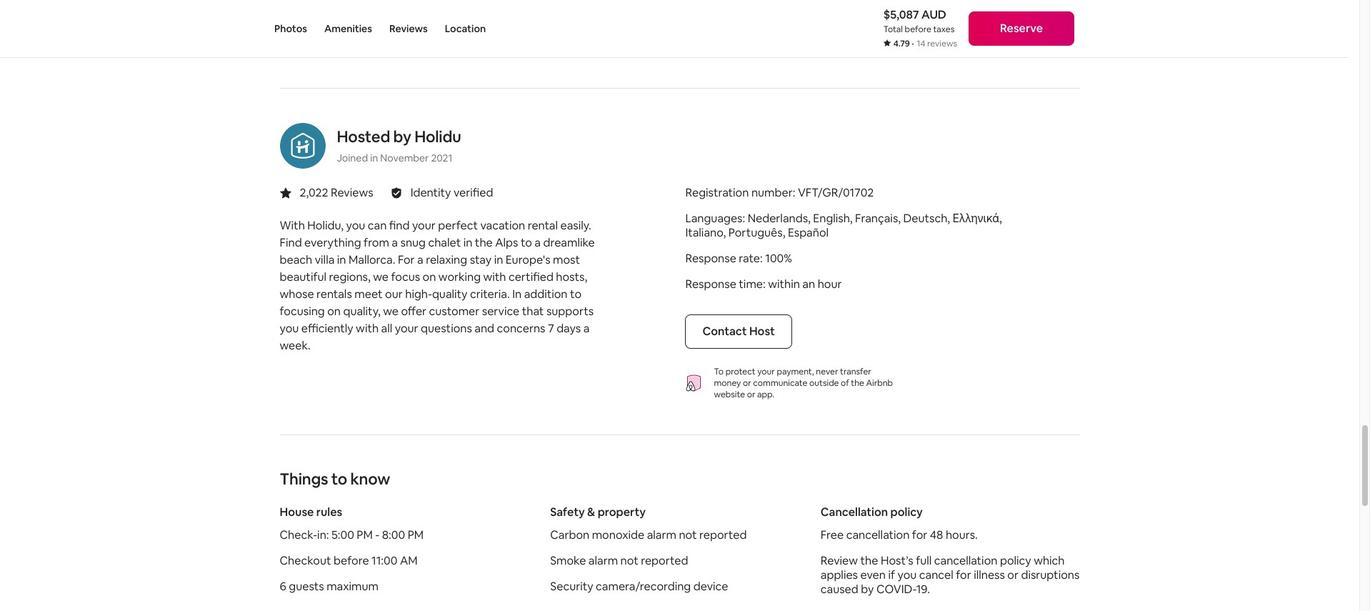 Task type: locate. For each thing, give the bounding box(es) containing it.
100%
[[766, 251, 792, 266]]

of inside to protect your payment, never transfer money or communicate outside of the airbnb website or app.
[[841, 377, 850, 389]]

you up 'week.'
[[280, 321, 299, 336]]

not up security camera/recording device
[[621, 553, 639, 568]]

: left nederlands,
[[743, 211, 746, 226]]

for left '48' on the bottom right of page
[[913, 527, 928, 542]]

pm right "8:00"
[[408, 527, 424, 542]]

rental
[[528, 218, 558, 233]]

1 vertical spatial of
[[841, 377, 850, 389]]

1 horizontal spatial on
[[423, 269, 436, 284]]

all
[[381, 321, 393, 336]]

1 horizontal spatial not
[[679, 527, 697, 542]]

1 vertical spatial alarm
[[589, 553, 618, 568]]

7
[[548, 321, 554, 336]]

the inside to protect your payment, never transfer money or communicate outside of the airbnb website or app.
[[851, 377, 865, 389]]

0 horizontal spatial pm
[[357, 527, 373, 542]]

1 vertical spatial reported
[[641, 553, 689, 568]]

0 vertical spatial the
[[475, 235, 493, 250]]

1 horizontal spatial with
[[483, 269, 506, 284]]

: for number
[[793, 185, 796, 200]]

alarm
[[647, 527, 677, 542], [589, 553, 618, 568]]

beautiful
[[280, 269, 327, 284]]

response down response rate : 100% on the top of the page
[[686, 277, 737, 292]]

2 vertical spatial to
[[331, 469, 347, 489]]

a right days
[[584, 321, 590, 336]]

0 vertical spatial policy
[[891, 505, 923, 520]]

1 horizontal spatial before
[[905, 24, 932, 35]]

our
[[385, 287, 403, 302]]

by up the november
[[394, 127, 411, 147]]

customer
[[429, 304, 480, 319]]

português,
[[729, 225, 786, 240]]

$5,087 aud total before taxes
[[884, 7, 955, 35]]

to left the know
[[331, 469, 347, 489]]

2,022
[[300, 185, 328, 200]]

0 horizontal spatial policy
[[891, 505, 923, 520]]

policy up free cancellation for 48 hours.
[[891, 505, 923, 520]]

0 vertical spatial reported
[[700, 527, 747, 542]]

we down our
[[383, 304, 399, 319]]

0 horizontal spatial with
[[356, 321, 379, 336]]

to up europe's at top
[[521, 235, 532, 250]]

to
[[521, 235, 532, 250], [570, 287, 582, 302], [331, 469, 347, 489]]

policy left which
[[1001, 553, 1032, 568]]

most
[[553, 252, 580, 267]]

working
[[439, 269, 481, 284]]

location
[[445, 22, 486, 35]]

1 vertical spatial response
[[686, 277, 737, 292]]

reported down carbon monoxide alarm not reported
[[641, 553, 689, 568]]

quality
[[432, 287, 468, 302]]

italiano,
[[686, 225, 726, 240]]

0 vertical spatial response
[[686, 251, 737, 266]]

1 horizontal spatial alarm
[[647, 527, 677, 542]]

in right joined
[[370, 152, 378, 164]]

europe's
[[506, 252, 551, 267]]

reviews down joined
[[331, 185, 374, 200]]

or right money
[[743, 377, 752, 389]]

1 vertical spatial before
[[334, 553, 369, 568]]

high-
[[405, 287, 432, 302]]

whose
[[280, 287, 314, 302]]

camera/recording
[[596, 579, 691, 594]]

am
[[400, 553, 418, 568]]

of left use
[[987, 22, 994, 29]]

english,
[[814, 211, 853, 226]]

not up device
[[679, 527, 697, 542]]

2 vertical spatial your
[[758, 366, 775, 377]]

or right illness
[[1008, 567, 1019, 582]]

dreamlike
[[544, 235, 595, 250]]

a down rental
[[535, 235, 541, 250]]

amenities button
[[324, 0, 372, 57]]

0 vertical spatial with
[[483, 269, 506, 284]]

to down hosts, at top left
[[570, 287, 582, 302]]

on up the high-
[[423, 269, 436, 284]]

with down quality,
[[356, 321, 379, 336]]

reviews
[[390, 22, 428, 35], [331, 185, 374, 200]]

cancellation
[[847, 527, 910, 542], [935, 553, 998, 568]]

1 vertical spatial cancellation
[[935, 553, 998, 568]]

joined
[[337, 152, 368, 164]]

website
[[714, 389, 745, 400]]

google map
showing 7 points of interest. region
[[218, 0, 1133, 96]]

registration
[[686, 185, 749, 200]]

easily.
[[561, 218, 592, 233]]

before up '14'
[[905, 24, 932, 35]]

or
[[743, 377, 752, 389], [747, 389, 756, 400], [1008, 567, 1019, 582]]

1 vertical spatial not
[[621, 553, 639, 568]]

0 horizontal spatial reported
[[641, 553, 689, 568]]

learn more about the host, holidu. image
[[280, 123, 326, 169], [280, 123, 326, 169]]

1 vertical spatial we
[[383, 304, 399, 319]]

in right villa
[[337, 252, 346, 267]]

we
[[373, 269, 389, 284], [383, 304, 399, 319]]

cancellation inside review the host's full cancellation policy which applies even if you cancel for illness or disruptions caused by covid-19.
[[935, 553, 998, 568]]

·
[[912, 38, 914, 49]]

or left app.
[[747, 389, 756, 400]]

quality,
[[343, 304, 381, 319]]

1 horizontal spatial reported
[[700, 527, 747, 542]]

reported up device
[[700, 527, 747, 542]]

6 guests maximum
[[280, 579, 379, 594]]

1 horizontal spatial by
[[861, 582, 874, 597]]

: left within
[[763, 277, 766, 292]]

your up app.
[[758, 366, 775, 377]]

house
[[280, 505, 314, 520]]

carbon monoxide alarm not reported
[[550, 527, 747, 542]]

of right outside
[[841, 377, 850, 389]]

1 horizontal spatial cancellation
[[935, 553, 998, 568]]

checkout
[[280, 553, 331, 568]]

2 vertical spatial you
[[898, 567, 917, 582]]

2 horizontal spatial to
[[570, 287, 582, 302]]

policy inside review the host's full cancellation policy which applies even if you cancel for illness or disruptions caused by covid-19.
[[1001, 553, 1032, 568]]

0 horizontal spatial of
[[841, 377, 850, 389]]

2 horizontal spatial you
[[898, 567, 917, 582]]

the
[[475, 235, 493, 250], [851, 377, 865, 389], [861, 553, 879, 568]]

: up nederlands,
[[793, 185, 796, 200]]

pm left -
[[357, 527, 373, 542]]

1 response from the top
[[686, 251, 737, 266]]

2 response from the top
[[686, 277, 737, 292]]

cancel
[[920, 567, 954, 582]]

applies
[[821, 567, 858, 582]]

1 horizontal spatial policy
[[1001, 553, 1032, 568]]

the up stay
[[475, 235, 493, 250]]

1 vertical spatial reviews
[[331, 185, 374, 200]]

$5,087 aud
[[884, 7, 947, 22]]

: for rate
[[760, 251, 763, 266]]

that
[[522, 304, 544, 319]]

even
[[861, 567, 886, 582]]

48
[[930, 527, 944, 542]]

reported
[[700, 527, 747, 542], [641, 553, 689, 568]]

:
[[793, 185, 796, 200], [743, 211, 746, 226], [760, 251, 763, 266], [763, 277, 766, 292]]

1 vertical spatial you
[[280, 321, 299, 336]]

policy
[[891, 505, 923, 520], [1001, 553, 1032, 568]]

stay
[[470, 252, 492, 267]]

which
[[1034, 553, 1065, 568]]

your inside to protect your payment, never transfer money or communicate outside of the airbnb website or app.
[[758, 366, 775, 377]]

protect
[[726, 366, 756, 377]]

the left the if
[[861, 553, 879, 568]]

check-in: 5:00 pm - 8:00 pm
[[280, 527, 424, 542]]

0 horizontal spatial by
[[394, 127, 411, 147]]

questions
[[421, 321, 472, 336]]

4.79 · 14 reviews
[[894, 38, 958, 49]]

response rate : 100%
[[686, 251, 792, 266]]

house rules
[[280, 505, 342, 520]]

with up the criteria.
[[483, 269, 506, 284]]

in
[[370, 152, 378, 164], [464, 235, 473, 250], [337, 252, 346, 267], [494, 252, 503, 267]]

0 horizontal spatial before
[[334, 553, 369, 568]]

500 m
[[886, 22, 908, 29]]

a right for
[[417, 252, 424, 267]]

cancellation
[[821, 505, 889, 520]]

reviews button
[[390, 0, 428, 57]]

certified
[[509, 269, 554, 284]]

vft/gr/01702
[[798, 185, 874, 200]]

you right the if
[[898, 567, 917, 582]]

0 vertical spatial by
[[394, 127, 411, 147]]

1 horizontal spatial you
[[346, 218, 365, 233]]

reserve button
[[969, 11, 1075, 46]]

français,
[[856, 211, 901, 226]]

on down rentals
[[327, 304, 341, 319]]

or for review
[[1008, 567, 1019, 582]]

a down find at the top left of page
[[392, 235, 398, 250]]

smoke
[[550, 553, 586, 568]]

cancellation down hours.
[[935, 553, 998, 568]]

checkout before 11:00 am
[[280, 553, 418, 568]]

your down offer
[[395, 321, 419, 336]]

know
[[351, 469, 390, 489]]

1 horizontal spatial for
[[956, 567, 972, 582]]

response down italiano,
[[686, 251, 737, 266]]

you
[[346, 218, 365, 233], [280, 321, 299, 336], [898, 567, 917, 582]]

by right caused
[[861, 582, 874, 597]]

ελληνικά,
[[953, 211, 1002, 226]]

your
[[412, 218, 436, 233], [395, 321, 419, 336], [758, 366, 775, 377]]

0 vertical spatial not
[[679, 527, 697, 542]]

photos button
[[274, 0, 307, 57]]

0 vertical spatial for
[[913, 527, 928, 542]]

0 vertical spatial your
[[412, 218, 436, 233]]

alarm right the monoxide
[[647, 527, 677, 542]]

or inside review the host's full cancellation policy which applies even if you cancel for illness or disruptions caused by covid-19.
[[1008, 567, 1019, 582]]

on
[[423, 269, 436, 284], [327, 304, 341, 319]]

0 vertical spatial on
[[423, 269, 436, 284]]

we down mallorca.
[[373, 269, 389, 284]]

in down perfect
[[464, 235, 473, 250]]

2 vertical spatial the
[[861, 553, 879, 568]]

1 vertical spatial the
[[851, 377, 865, 389]]

0 vertical spatial to
[[521, 235, 532, 250]]

with
[[483, 269, 506, 284], [356, 321, 379, 336]]

alarm down the monoxide
[[589, 553, 618, 568]]

1 vertical spatial to
[[570, 287, 582, 302]]

1 vertical spatial with
[[356, 321, 379, 336]]

5:00
[[332, 527, 354, 542]]

your up snug
[[412, 218, 436, 233]]

airbnb
[[867, 377, 893, 389]]

1 vertical spatial for
[[956, 567, 972, 582]]

1 vertical spatial policy
[[1001, 553, 1032, 568]]

before down check-in: 5:00 pm - 8:00 pm
[[334, 553, 369, 568]]

1 horizontal spatial pm
[[408, 527, 424, 542]]

reviews left "location" "button"
[[390, 22, 428, 35]]

you left can
[[346, 218, 365, 233]]

0 vertical spatial you
[[346, 218, 365, 233]]

1 vertical spatial on
[[327, 304, 341, 319]]

1 vertical spatial by
[[861, 582, 874, 597]]

amenities
[[324, 22, 372, 35]]

the left airbnb
[[851, 377, 865, 389]]

0 vertical spatial reviews
[[390, 22, 428, 35]]

error
[[1061, 22, 1076, 29]]

1 horizontal spatial of
[[987, 22, 994, 29]]

for left illness
[[956, 567, 972, 582]]

0 vertical spatial cancellation
[[847, 527, 910, 542]]

500
[[886, 22, 898, 29]]

response for response time
[[686, 277, 737, 292]]

0 vertical spatial before
[[905, 24, 932, 35]]

cancellation down cancellation policy
[[847, 527, 910, 542]]

holidu
[[415, 127, 462, 147]]

0 horizontal spatial for
[[913, 527, 928, 542]]

in inside hosted by holidu joined in november 2021
[[370, 152, 378, 164]]

: left 100%
[[760, 251, 763, 266]]

an
[[803, 277, 816, 292]]



Task type: vqa. For each thing, say whether or not it's contained in the screenshot.
Ages to the top
no



Task type: describe. For each thing, give the bounding box(es) containing it.
beach
[[280, 252, 312, 267]]

response time : within an hour
[[686, 277, 842, 292]]

rentals
[[317, 287, 352, 302]]

hours.
[[946, 527, 978, 542]]

in
[[513, 287, 522, 302]]

find
[[280, 235, 302, 250]]

2,022 reviews
[[300, 185, 374, 200]]

vacation
[[481, 218, 525, 233]]

safety & property
[[550, 505, 646, 520]]

2 pm from the left
[[408, 527, 424, 542]]

0 horizontal spatial to
[[331, 469, 347, 489]]

chalet
[[428, 235, 461, 250]]

taxes
[[934, 24, 955, 35]]

identity verified
[[411, 185, 493, 200]]

report a map error link
[[1016, 22, 1076, 29]]

monoxide
[[592, 527, 645, 542]]

the inside review the host's full cancellation policy which applies even if you cancel for illness or disruptions caused by covid-19.
[[861, 553, 879, 568]]

google image
[[283, 12, 331, 31]]

hour
[[818, 277, 842, 292]]

response for response rate
[[686, 251, 737, 266]]

terms of use link
[[966, 22, 1008, 29]]

4.79
[[894, 38, 910, 49]]

to
[[714, 366, 724, 377]]

everything
[[305, 235, 361, 250]]

hosted by holidu joined in november 2021
[[337, 127, 462, 164]]

total
[[884, 24, 903, 35]]

or for to
[[747, 389, 756, 400]]

verified
[[454, 185, 493, 200]]

report a map error
[[1016, 22, 1076, 29]]

languages :
[[686, 211, 748, 226]]

m
[[900, 22, 906, 29]]

0 vertical spatial of
[[987, 22, 994, 29]]

payment,
[[777, 366, 815, 377]]

0 horizontal spatial on
[[327, 304, 341, 319]]

0 vertical spatial alarm
[[647, 527, 677, 542]]

the inside with holidu, you can find your perfect vacation rental easily. find everything from a snug chalet in the alps to a dreamlike beach villa in mallorca. for a relaxing stay in europe's most beautiful regions, we focus on working with certified hosts, whose rentals meet our high-quality criteria. in addition to focusing on quality, we offer customer service that supports you efficiently with all your questions and concerns 7 days a week.
[[475, 235, 493, 250]]

meet
[[355, 287, 383, 302]]

1 horizontal spatial reviews
[[390, 22, 428, 35]]

week.
[[280, 338, 311, 353]]

0 horizontal spatial not
[[621, 553, 639, 568]]

carbon
[[550, 527, 590, 542]]

rate
[[739, 251, 760, 266]]

addition
[[524, 287, 568, 302]]

within
[[768, 277, 800, 292]]

nederlands, english, français, deutsch, ελληνικά, italiano, português, español
[[686, 211, 1002, 240]]

offer
[[401, 304, 427, 319]]

property
[[598, 505, 646, 520]]

registration number : vft/gr/01702
[[686, 185, 874, 200]]

villa
[[315, 252, 335, 267]]

0 horizontal spatial reviews
[[331, 185, 374, 200]]

reviews
[[928, 38, 958, 49]]

snug
[[401, 235, 426, 250]]

reserve
[[1001, 21, 1044, 36]]

days
[[557, 321, 581, 336]]

&
[[588, 505, 596, 520]]

500 m button
[[882, 21, 961, 31]]

hosts,
[[556, 269, 588, 284]]

before inside $5,087 aud total before taxes
[[905, 24, 932, 35]]

in right stay
[[494, 252, 503, 267]]

covid-
[[877, 582, 917, 597]]

maximum
[[327, 579, 379, 594]]

by inside review the host's full cancellation policy which applies even if you cancel for illness or disruptions caused by covid-19.
[[861, 582, 874, 597]]

19.
[[917, 582, 931, 597]]

focusing
[[280, 304, 325, 319]]

concerns
[[497, 321, 546, 336]]

illness
[[974, 567, 1005, 582]]

and
[[475, 321, 495, 336]]

use
[[996, 22, 1008, 29]]

nederlands,
[[748, 211, 811, 226]]

to protect your payment, never transfer money or communicate outside of the airbnb website or app.
[[714, 366, 893, 400]]

safety
[[550, 505, 585, 520]]

a left map
[[1039, 22, 1043, 29]]

0 horizontal spatial you
[[280, 321, 299, 336]]

6
[[280, 579, 286, 594]]

host
[[750, 324, 775, 339]]

1 vertical spatial your
[[395, 321, 419, 336]]

relaxing
[[426, 252, 468, 267]]

1 pm from the left
[[357, 527, 373, 542]]

disruptions
[[1022, 567, 1080, 582]]

review
[[821, 553, 858, 568]]

service
[[482, 304, 520, 319]]

device
[[694, 579, 729, 594]]

from
[[364, 235, 389, 250]]

: for time
[[763, 277, 766, 292]]

for
[[398, 252, 415, 267]]

terms of use
[[966, 22, 1008, 29]]

0 horizontal spatial alarm
[[589, 553, 618, 568]]

caused
[[821, 582, 859, 597]]

mallorca.
[[349, 252, 396, 267]]

contact
[[703, 324, 747, 339]]

cancellation policy
[[821, 505, 923, 520]]

14
[[917, 38, 926, 49]]

november
[[380, 152, 429, 164]]

contact host link
[[686, 314, 792, 349]]

by inside hosted by holidu joined in november 2021
[[394, 127, 411, 147]]

you inside review the host's full cancellation policy which applies even if you cancel for illness or disruptions caused by covid-19.
[[898, 567, 917, 582]]

0 horizontal spatial cancellation
[[847, 527, 910, 542]]

hosted
[[337, 127, 390, 147]]

for inside review the host's full cancellation policy which applies even if you cancel for illness or disruptions caused by covid-19.
[[956, 567, 972, 582]]

in:
[[317, 527, 329, 542]]

supports
[[547, 304, 594, 319]]

1 horizontal spatial to
[[521, 235, 532, 250]]

things
[[280, 469, 328, 489]]

guests
[[289, 579, 324, 594]]

0 vertical spatial we
[[373, 269, 389, 284]]

criteria.
[[470, 287, 510, 302]]



